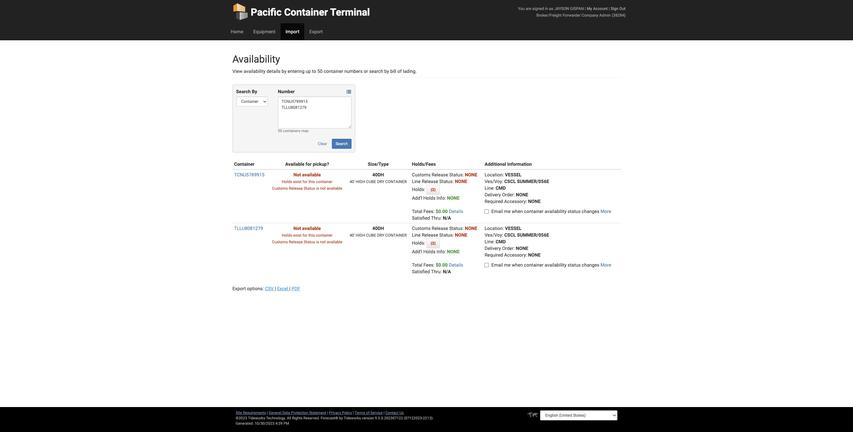 Task type: describe. For each thing, give the bounding box(es) containing it.
info: for tcnu5789915
[[437, 196, 446, 201]]

holds: for tllu8081279
[[412, 241, 427, 246]]

line: for tllu8081279
[[485, 239, 495, 245]]

number
[[278, 89, 295, 94]]

max
[[302, 129, 309, 133]]

export button
[[305, 23, 328, 40]]

line: for tcnu5789915
[[485, 186, 495, 191]]

cmd for tcnu5789915
[[496, 186, 506, 191]]

export options: csv | excel | pdf
[[233, 287, 300, 292]]

pacific container terminal link
[[233, 0, 370, 23]]

40dh 40' high cube dry container for tcnu5789915
[[350, 172, 407, 184]]

technology.
[[266, 417, 286, 421]]

view
[[233, 69, 243, 74]]

location for tllu8081279
[[485, 226, 503, 231]]

total fees: $0.00 details satisfied thru: n/a for tcnu5789915
[[412, 209, 464, 221]]

0 vertical spatial for
[[306, 162, 312, 167]]

pm
[[284, 422, 289, 427]]

2 horizontal spatial by
[[385, 69, 390, 74]]

privacy policy link
[[329, 412, 352, 416]]

availability
[[233, 53, 280, 65]]

pacific
[[251, 6, 282, 18]]

up
[[306, 69, 311, 74]]

as
[[550, 6, 554, 11]]

you are signed in as jayson gispan | my account | sign out broker/freight forwarder company admin (38284)
[[519, 6, 626, 18]]

not available holds exist for this container customs release status is not available for tllu8081279
[[272, 226, 343, 245]]

by inside site requirements | general data protection statement | privacy policy | terms of service | contact us ©2023 tideworks technology. all rights reserved. forecast® by tideworks version 9.5.0.202307122 (07122023-2213) generated: 10/30/2023 4:39 pm
[[339, 417, 343, 421]]

| left my
[[585, 6, 586, 11]]

excel
[[277, 287, 288, 292]]

summer/056e for tcnu5789915
[[518, 179, 550, 184]]

add'l holds info: none for tllu8081279
[[412, 250, 460, 255]]

search by
[[236, 89, 257, 94]]

clear
[[318, 142, 327, 146]]

import
[[286, 29, 300, 34]]

(2) link for tcnu5789915
[[427, 185, 440, 195]]

add'l for tcnu5789915
[[412, 196, 423, 201]]

or
[[364, 69, 368, 74]]

lading.
[[403, 69, 417, 74]]

add'l for tllu8081279
[[412, 250, 423, 255]]

version
[[362, 417, 374, 421]]

generated:
[[236, 422, 254, 427]]

n/a for tcnu5789915
[[443, 216, 451, 221]]

csv link
[[265, 287, 275, 292]]

sign out link
[[611, 6, 626, 11]]

email for tcnu5789915
[[492, 209, 503, 214]]

this for tllu8081279
[[309, 233, 315, 238]]

search for search
[[336, 142, 348, 146]]

when for tllu8081279
[[512, 263, 523, 268]]

cube for tllu8081279
[[367, 233, 376, 238]]

delivery for tcnu5789915
[[485, 192, 502, 198]]

options:
[[247, 287, 264, 292]]

terminal
[[331, 6, 370, 18]]

tcnu5789915
[[234, 172, 265, 178]]

signed
[[533, 6, 545, 11]]

(38284)
[[612, 13, 626, 18]]

Number text field
[[278, 97, 352, 129]]

4:39
[[276, 422, 283, 427]]

account
[[594, 6, 608, 11]]

company
[[582, 13, 599, 18]]

out
[[620, 6, 626, 11]]

1 horizontal spatial of
[[398, 69, 402, 74]]

2213)
[[423, 417, 433, 421]]

changes for tllu8081279
[[582, 263, 600, 268]]

home
[[231, 29, 244, 34]]

0 vertical spatial availability
[[244, 69, 266, 74]]

0 horizontal spatial container
[[234, 162, 255, 167]]

you
[[519, 6, 525, 11]]

satisfied for tcnu5789915
[[412, 216, 430, 221]]

not for tllu8081279
[[294, 226, 301, 231]]

dry for tcnu5789915
[[377, 180, 385, 184]]

(07122023-
[[404, 417, 423, 421]]

accessory for tllu8081279
[[505, 253, 526, 258]]

email for tllu8081279
[[492, 263, 503, 268]]

container for tcnu5789915
[[386, 180, 407, 184]]

(2) for tcnu5789915
[[431, 188, 436, 192]]

by
[[252, 89, 257, 94]]

privacy
[[329, 412, 341, 416]]

0 horizontal spatial by
[[282, 69, 287, 74]]

| right csv
[[275, 287, 276, 292]]

| up tideworks
[[353, 412, 354, 416]]

$0.00 for tcnu5789915
[[436, 209, 448, 214]]

forwarder
[[563, 13, 581, 18]]

sign
[[611, 6, 619, 11]]

info: for tllu8081279
[[437, 250, 446, 255]]

policy
[[342, 412, 352, 416]]

tllu8081279 link
[[234, 226, 263, 231]]

equipment
[[254, 29, 276, 34]]

location : vessel ves/voy: cscl summer/056e line: cmd delivery order : none required accessory : none for tllu8081279
[[485, 226, 550, 258]]

us
[[400, 412, 404, 416]]

admin
[[600, 13, 611, 18]]

size/type
[[368, 162, 389, 167]]

broker/freight
[[537, 13, 562, 18]]

0 vertical spatial 50
[[318, 69, 323, 74]]

fees: for tcnu5789915
[[424, 209, 435, 214]]

is for tcnu5789915
[[316, 186, 319, 191]]

jayson
[[555, 6, 570, 11]]

my account link
[[587, 6, 608, 11]]

delivery for tllu8081279
[[485, 246, 502, 252]]

email me when container availability status changes more for tcnu5789915
[[492, 209, 612, 214]]

site
[[236, 412, 242, 416]]

40' for tllu8081279
[[350, 233, 355, 238]]

line for tllu8081279
[[412, 233, 421, 238]]

customs release status : none line release status : none for tllu8081279
[[412, 226, 478, 238]]

this for tcnu5789915
[[309, 180, 315, 184]]

1 vertical spatial 50
[[278, 129, 282, 133]]

me for tllu8081279
[[505, 263, 511, 268]]

general
[[269, 412, 282, 416]]

satisfied for tllu8081279
[[412, 270, 430, 275]]

| left pdf
[[290, 287, 291, 292]]

40dh 40' high cube dry container for tllu8081279
[[350, 226, 407, 238]]

$0.00 for tllu8081279
[[436, 263, 448, 268]]

containers
[[283, 129, 301, 133]]

details link for tllu8081279
[[449, 263, 464, 268]]

site requirements link
[[236, 412, 266, 416]]

information
[[508, 162, 532, 167]]

tllu8081279
[[234, 226, 263, 231]]

available
[[286, 162, 305, 167]]

pdf
[[292, 287, 300, 292]]

search
[[370, 69, 384, 74]]

details for tllu8081279
[[449, 263, 464, 268]]

reserved.
[[304, 417, 320, 421]]

total fees: $0.00 details satisfied thru: n/a for tllu8081279
[[412, 263, 464, 275]]

40dh for tllu8081279
[[373, 226, 384, 231]]

contact us link
[[386, 412, 404, 416]]

40dh for tcnu5789915
[[373, 172, 384, 178]]

search for search by
[[236, 89, 251, 94]]

clear button
[[314, 139, 331, 149]]

my
[[587, 6, 593, 11]]

equipment button
[[249, 23, 281, 40]]

terms
[[355, 412, 366, 416]]

10/30/2023
[[255, 422, 275, 427]]

entering
[[288, 69, 305, 74]]

thru: for tcnu5789915
[[431, 216, 442, 221]]

status for tcnu5789915
[[568, 209, 581, 214]]

bill
[[391, 69, 397, 74]]



Task type: locate. For each thing, give the bounding box(es) containing it.
protection
[[291, 412, 309, 416]]

1 thru: from the top
[[431, 216, 442, 221]]

0 vertical spatial thru:
[[431, 216, 442, 221]]

1 location : vessel ves/voy: cscl summer/056e line: cmd delivery order : none required accessory : none from the top
[[485, 172, 550, 204]]

0 vertical spatial more
[[601, 209, 612, 214]]

1 vertical spatial of
[[367, 412, 370, 416]]

cmd for tllu8081279
[[496, 239, 506, 245]]

0 vertical spatial not
[[294, 172, 301, 178]]

1 info: from the top
[[437, 196, 446, 201]]

1 vertical spatial exist
[[293, 233, 302, 238]]

not
[[294, 172, 301, 178], [294, 226, 301, 231]]

0 vertical spatial customs release status : none line release status : none
[[412, 172, 478, 184]]

0 vertical spatial changes
[[582, 209, 600, 214]]

2 this from the top
[[309, 233, 315, 238]]

0 vertical spatial (2) link
[[427, 185, 440, 195]]

me
[[505, 209, 511, 214], [505, 263, 511, 268]]

2 line: from the top
[[485, 239, 495, 245]]

are
[[526, 6, 532, 11]]

1 status from the top
[[568, 209, 581, 214]]

0 vertical spatial email me when container availability status changes more
[[492, 209, 612, 214]]

2 summer/056e from the top
[[518, 233, 550, 238]]

of inside site requirements | general data protection statement | privacy policy | terms of service | contact us ©2023 tideworks technology. all rights reserved. forecast® by tideworks version 9.5.0.202307122 (07122023-2213) generated: 10/30/2023 4:39 pm
[[367, 412, 370, 416]]

thru:
[[431, 216, 442, 221], [431, 270, 442, 275]]

0 vertical spatial search
[[236, 89, 251, 94]]

gispan
[[571, 6, 584, 11]]

0 vertical spatial dry
[[377, 180, 385, 184]]

(2) link for tllu8081279
[[427, 239, 440, 249]]

1 vertical spatial export
[[233, 287, 246, 292]]

1 vertical spatial more
[[601, 263, 612, 268]]

service
[[371, 412, 383, 416]]

ves/voy: for tllu8081279
[[485, 233, 504, 238]]

2 required from the top
[[485, 253, 504, 258]]

search button
[[332, 139, 352, 149]]

email me when container availability status changes more for tllu8081279
[[492, 263, 612, 268]]

1 vertical spatial this
[[309, 233, 315, 238]]

container
[[284, 6, 328, 18], [234, 162, 255, 167]]

2 n/a from the top
[[443, 270, 451, 275]]

changes for tcnu5789915
[[582, 209, 600, 214]]

0 vertical spatial $0.00
[[436, 209, 448, 214]]

2 more link from the top
[[601, 263, 612, 268]]

more link for tcnu5789915
[[601, 209, 612, 214]]

vessel
[[506, 172, 522, 178], [506, 226, 522, 231]]

export for export options: csv | excel | pdf
[[233, 287, 246, 292]]

0 vertical spatial me
[[505, 209, 511, 214]]

line for tcnu5789915
[[412, 179, 421, 184]]

csv
[[265, 287, 274, 292]]

1 40' from the top
[[350, 180, 355, 184]]

1 (2) link from the top
[[427, 185, 440, 195]]

0 vertical spatial cscl
[[505, 179, 516, 184]]

export for export
[[310, 29, 323, 34]]

2 total fees: $0.00 details satisfied thru: n/a from the top
[[412, 263, 464, 275]]

2 location : vessel ves/voy: cscl summer/056e line: cmd delivery order : none required accessory : none from the top
[[485, 226, 550, 258]]

0 vertical spatial email
[[492, 209, 503, 214]]

more for tllu8081279
[[601, 263, 612, 268]]

50 left containers
[[278, 129, 282, 133]]

0 vertical spatial total
[[412, 209, 423, 214]]

2 details link from the top
[[449, 263, 464, 268]]

0 vertical spatial line
[[412, 179, 421, 184]]

0 vertical spatial add'l holds info: none
[[412, 196, 460, 201]]

cscl for tcnu5789915
[[505, 179, 516, 184]]

0 vertical spatial of
[[398, 69, 402, 74]]

availability for tllu8081279
[[545, 263, 567, 268]]

not for tllu8081279
[[320, 240, 326, 245]]

None checkbox
[[485, 210, 490, 214]]

holds: for tcnu5789915
[[412, 187, 427, 192]]

1 vertical spatial vessel
[[506, 226, 522, 231]]

1 40dh from the top
[[373, 172, 384, 178]]

2 vertical spatial availability
[[545, 263, 567, 268]]

satisfied
[[412, 216, 430, 221], [412, 270, 430, 275]]

1 vertical spatial accessory
[[505, 253, 526, 258]]

2 (2) link from the top
[[427, 239, 440, 249]]

2 40dh from the top
[[373, 226, 384, 231]]

2 (2) from the top
[[431, 242, 436, 246]]

accessory for tcnu5789915
[[505, 199, 526, 204]]

1 fees: from the top
[[424, 209, 435, 214]]

1 add'l holds info: none from the top
[[412, 196, 460, 201]]

:
[[463, 172, 464, 178], [503, 172, 504, 178], [453, 179, 454, 184], [514, 192, 515, 198], [526, 199, 528, 204], [463, 226, 464, 231], [503, 226, 504, 231], [453, 233, 454, 238], [514, 246, 515, 252], [526, 253, 528, 258]]

0 vertical spatial summer/056e
[[518, 179, 550, 184]]

numbers
[[345, 69, 363, 74]]

1 details from the top
[[449, 209, 464, 214]]

1 high from the top
[[356, 180, 366, 184]]

required for tcnu5789915
[[485, 199, 504, 204]]

1 accessory from the top
[[505, 199, 526, 204]]

cscl for tllu8081279
[[505, 233, 516, 238]]

2 accessory from the top
[[505, 253, 526, 258]]

0 horizontal spatial search
[[236, 89, 251, 94]]

n/a for tllu8081279
[[443, 270, 451, 275]]

1 vertical spatial search
[[336, 142, 348, 146]]

details
[[267, 69, 281, 74]]

| up "9.5.0.202307122"
[[384, 412, 385, 416]]

1 not from the top
[[320, 186, 326, 191]]

1 horizontal spatial export
[[310, 29, 323, 34]]

search right clear button
[[336, 142, 348, 146]]

0 vertical spatial this
[[309, 180, 315, 184]]

1 vertical spatial more link
[[601, 263, 612, 268]]

by
[[282, 69, 287, 74], [385, 69, 390, 74], [339, 417, 343, 421]]

by down privacy policy link
[[339, 417, 343, 421]]

status
[[568, 209, 581, 214], [568, 263, 581, 268]]

details link
[[449, 209, 464, 214], [449, 263, 464, 268]]

to
[[312, 69, 316, 74]]

1 vertical spatial info:
[[437, 250, 446, 255]]

add'l holds info: none for tcnu5789915
[[412, 196, 460, 201]]

2 holds: from the top
[[412, 241, 427, 246]]

1 me from the top
[[505, 209, 511, 214]]

©2023 tideworks
[[236, 417, 265, 421]]

1 vertical spatial me
[[505, 263, 511, 268]]

summer/056e for tllu8081279
[[518, 233, 550, 238]]

2 customs release status : none line release status : none from the top
[[412, 226, 478, 238]]

2 changes from the top
[[582, 263, 600, 268]]

1 line: from the top
[[485, 186, 495, 191]]

1 vertical spatial add'l holds info: none
[[412, 250, 460, 255]]

2 not from the top
[[294, 226, 301, 231]]

cube
[[367, 180, 376, 184], [367, 233, 376, 238]]

more
[[601, 209, 612, 214], [601, 263, 612, 268]]

required for tllu8081279
[[485, 253, 504, 258]]

1 vertical spatial high
[[356, 233, 366, 238]]

2 delivery from the top
[[485, 246, 502, 252]]

holds/fees
[[412, 162, 436, 167]]

more link for tllu8081279
[[601, 263, 612, 268]]

1 vertical spatial n/a
[[443, 270, 451, 275]]

tcnu5789915 link
[[234, 172, 265, 178]]

2 email from the top
[[492, 263, 503, 268]]

1 vertical spatial $0.00
[[436, 263, 448, 268]]

availability
[[244, 69, 266, 74], [545, 209, 567, 214], [545, 263, 567, 268]]

2 line from the top
[[412, 233, 421, 238]]

1 vertical spatial dry
[[377, 233, 385, 238]]

changes
[[582, 209, 600, 214], [582, 263, 600, 268]]

1 horizontal spatial container
[[284, 6, 328, 18]]

container up tcnu5789915
[[234, 162, 255, 167]]

1 vertical spatial required
[[485, 253, 504, 258]]

0 vertical spatial export
[[310, 29, 323, 34]]

1 email from the top
[[492, 209, 503, 214]]

required
[[485, 199, 504, 204], [485, 253, 504, 258]]

general data protection statement link
[[269, 412, 327, 416]]

2 satisfied from the top
[[412, 270, 430, 275]]

1 required from the top
[[485, 199, 504, 204]]

for for tcnu5789915
[[303, 180, 308, 184]]

rights
[[292, 417, 303, 421]]

forecast®
[[321, 417, 339, 421]]

2 total from the top
[[412, 263, 423, 268]]

accessory
[[505, 199, 526, 204], [505, 253, 526, 258]]

location : vessel ves/voy: cscl summer/056e line: cmd delivery order : none required accessory : none for tcnu5789915
[[485, 172, 550, 204]]

2 location from the top
[[485, 226, 503, 231]]

1 order from the top
[[503, 192, 514, 198]]

1 horizontal spatial search
[[336, 142, 348, 146]]

None checkbox
[[485, 264, 490, 268]]

50 right to
[[318, 69, 323, 74]]

1 vertical spatial not available holds exist for this container customs release status is not available
[[272, 226, 343, 245]]

cube for tcnu5789915
[[367, 180, 376, 184]]

0 vertical spatial (2)
[[431, 188, 436, 192]]

1 changes from the top
[[582, 209, 600, 214]]

1 vertical spatial total fees: $0.00 details satisfied thru: n/a
[[412, 263, 464, 275]]

0 vertical spatial is
[[316, 186, 319, 191]]

2 add'l from the top
[[412, 250, 423, 255]]

2 is from the top
[[316, 240, 319, 245]]

export
[[310, 29, 323, 34], [233, 287, 246, 292]]

vessel for tllu8081279
[[506, 226, 522, 231]]

2 cmd from the top
[[496, 239, 506, 245]]

total fees: $0.00 details satisfied thru: n/a
[[412, 209, 464, 221], [412, 263, 464, 275]]

2 dry from the top
[[377, 233, 385, 238]]

0 vertical spatial n/a
[[443, 216, 451, 221]]

by left 'bill'
[[385, 69, 390, 74]]

1 vertical spatial not
[[294, 226, 301, 231]]

high for tllu8081279
[[356, 233, 366, 238]]

1 $0.00 from the top
[[436, 209, 448, 214]]

order for tcnu5789915
[[503, 192, 514, 198]]

show list image
[[347, 90, 352, 94]]

in
[[546, 6, 549, 11]]

thru: for tllu8081279
[[431, 270, 442, 275]]

1 customs release status : none line release status : none from the top
[[412, 172, 478, 184]]

0 vertical spatial cmd
[[496, 186, 506, 191]]

1 vertical spatial line:
[[485, 239, 495, 245]]

total for tcnu5789915
[[412, 209, 423, 214]]

1 vertical spatial 40'
[[350, 233, 355, 238]]

total for tllu8081279
[[412, 263, 423, 268]]

container for tllu8081279
[[386, 233, 407, 238]]

1 vertical spatial 40dh
[[373, 226, 384, 231]]

1 vertical spatial for
[[303, 180, 308, 184]]

0 vertical spatial accessory
[[505, 199, 526, 204]]

not available holds exist for this container customs release status is not available for tcnu5789915
[[272, 172, 343, 191]]

status for tllu8081279
[[568, 263, 581, 268]]

details link for tcnu5789915
[[449, 209, 464, 214]]

1 n/a from the top
[[443, 216, 451, 221]]

1 vertical spatial summer/056e
[[518, 233, 550, 238]]

1 vertical spatial details
[[449, 263, 464, 268]]

pacific container terminal
[[251, 6, 370, 18]]

0 horizontal spatial of
[[367, 412, 370, 416]]

| up 'forecast®'
[[328, 412, 328, 416]]

home button
[[226, 23, 249, 40]]

40dh
[[373, 172, 384, 178], [373, 226, 384, 231]]

export left options:
[[233, 287, 246, 292]]

1 ves/voy: from the top
[[485, 179, 504, 184]]

additional
[[485, 162, 507, 167]]

0 horizontal spatial export
[[233, 287, 246, 292]]

cscl
[[505, 179, 516, 184], [505, 233, 516, 238]]

1 satisfied from the top
[[412, 216, 430, 221]]

0 vertical spatial vessel
[[506, 172, 522, 178]]

total
[[412, 209, 423, 214], [412, 263, 423, 268]]

1 delivery from the top
[[485, 192, 502, 198]]

40' for tcnu5789915
[[350, 180, 355, 184]]

customs
[[412, 172, 431, 178], [272, 186, 288, 191], [412, 226, 431, 231], [272, 240, 288, 245]]

available for pickup?
[[286, 162, 329, 167]]

holds
[[282, 180, 292, 184], [424, 196, 436, 201], [282, 233, 292, 238], [424, 250, 436, 255]]

| left sign
[[609, 6, 610, 11]]

1 vertical spatial not
[[320, 240, 326, 245]]

0 vertical spatial satisfied
[[412, 216, 430, 221]]

0 vertical spatial more link
[[601, 209, 612, 214]]

1 location from the top
[[485, 172, 503, 178]]

line
[[412, 179, 421, 184], [412, 233, 421, 238]]

this
[[309, 180, 315, 184], [309, 233, 315, 238]]

1 vertical spatial (2) link
[[427, 239, 440, 249]]

vessel for tcnu5789915
[[506, 172, 522, 178]]

1 vertical spatial status
[[568, 263, 581, 268]]

2 container from the top
[[386, 233, 407, 238]]

2 more from the top
[[601, 263, 612, 268]]

0 vertical spatial order
[[503, 192, 514, 198]]

2 not available holds exist for this container customs release status is not available from the top
[[272, 226, 343, 245]]

2 details from the top
[[449, 263, 464, 268]]

pdf link
[[292, 287, 300, 292]]

1 vertical spatial add'l
[[412, 250, 423, 255]]

50 containers max
[[278, 129, 309, 133]]

2 40dh 40' high cube dry container from the top
[[350, 226, 407, 238]]

0 vertical spatial fees:
[[424, 209, 435, 214]]

more link
[[601, 209, 612, 214], [601, 263, 612, 268]]

1 vertical spatial cmd
[[496, 239, 506, 245]]

2 when from the top
[[512, 263, 523, 268]]

1 holds: from the top
[[412, 187, 427, 192]]

1 horizontal spatial 50
[[318, 69, 323, 74]]

not available holds exist for this container customs release status is not available
[[272, 172, 343, 191], [272, 226, 343, 245]]

for for tllu8081279
[[303, 233, 308, 238]]

1 details link from the top
[[449, 209, 464, 214]]

2 high from the top
[[356, 233, 366, 238]]

2 vessel from the top
[[506, 226, 522, 231]]

$0.00
[[436, 209, 448, 214], [436, 263, 448, 268]]

export down 'pacific container terminal'
[[310, 29, 323, 34]]

available
[[302, 172, 321, 178], [327, 186, 343, 191], [302, 226, 321, 231], [327, 240, 343, 245]]

1 vertical spatial location : vessel ves/voy: cscl summer/056e line: cmd delivery order : none required accessory : none
[[485, 226, 550, 258]]

of right 'bill'
[[398, 69, 402, 74]]

1 dry from the top
[[377, 180, 385, 184]]

0 vertical spatial container
[[284, 6, 328, 18]]

2 exist from the top
[[293, 233, 302, 238]]

add'l holds info: none
[[412, 196, 460, 201], [412, 250, 460, 255]]

2 status from the top
[[568, 263, 581, 268]]

fees: for tllu8081279
[[424, 263, 435, 268]]

container up export 'popup button'
[[284, 6, 328, 18]]

1 total fees: $0.00 details satisfied thru: n/a from the top
[[412, 209, 464, 221]]

1 total from the top
[[412, 209, 423, 214]]

2 40' from the top
[[350, 233, 355, 238]]

2 info: from the top
[[437, 250, 446, 255]]

exist for tcnu5789915
[[293, 180, 302, 184]]

(2) for tllu8081279
[[431, 242, 436, 246]]

data
[[283, 412, 290, 416]]

order
[[503, 192, 514, 198], [503, 246, 514, 252]]

1 vertical spatial holds:
[[412, 241, 427, 246]]

2 me from the top
[[505, 263, 511, 268]]

1 is from the top
[[316, 186, 319, 191]]

0 vertical spatial total fees: $0.00 details satisfied thru: n/a
[[412, 209, 464, 221]]

0 vertical spatial holds:
[[412, 187, 427, 192]]

1 horizontal spatial by
[[339, 417, 343, 421]]

| left general
[[267, 412, 268, 416]]

1 cscl from the top
[[505, 179, 516, 184]]

0 vertical spatial ves/voy:
[[485, 179, 504, 184]]

when for tcnu5789915
[[512, 209, 523, 214]]

not for tcnu5789915
[[320, 186, 326, 191]]

0 vertical spatial location : vessel ves/voy: cscl summer/056e line: cmd delivery order : none required accessory : none
[[485, 172, 550, 204]]

container inside pacific container terminal link
[[284, 6, 328, 18]]

1 vertical spatial email me when container availability status changes more
[[492, 263, 612, 268]]

1 container from the top
[[386, 180, 407, 184]]

1 vertical spatial total
[[412, 263, 423, 268]]

2 ves/voy: from the top
[[485, 233, 504, 238]]

1 when from the top
[[512, 209, 523, 214]]

site requirements | general data protection statement | privacy policy | terms of service | contact us ©2023 tideworks technology. all rights reserved. forecast® by tideworks version 9.5.0.202307122 (07122023-2213) generated: 10/30/2023 4:39 pm
[[236, 412, 433, 427]]

2 fees: from the top
[[424, 263, 435, 268]]

container
[[324, 69, 344, 74], [316, 180, 333, 184], [525, 209, 544, 214], [316, 233, 333, 238], [525, 263, 544, 268]]

n/a
[[443, 216, 451, 221], [443, 270, 451, 275]]

1 cmd from the top
[[496, 186, 506, 191]]

details for tcnu5789915
[[449, 209, 464, 214]]

exist for tllu8081279
[[293, 233, 302, 238]]

1 (2) from the top
[[431, 188, 436, 192]]

all
[[287, 417, 291, 421]]

0 vertical spatial info:
[[437, 196, 446, 201]]

location for tcnu5789915
[[485, 172, 503, 178]]

0 vertical spatial high
[[356, 180, 366, 184]]

customs release status : none line release status : none for tcnu5789915
[[412, 172, 478, 184]]

1 vertical spatial thru:
[[431, 270, 442, 275]]

2 add'l holds info: none from the top
[[412, 250, 460, 255]]

is
[[316, 186, 319, 191], [316, 240, 319, 245]]

container
[[386, 180, 407, 184], [386, 233, 407, 238]]

0 vertical spatial details link
[[449, 209, 464, 214]]

me for tcnu5789915
[[505, 209, 511, 214]]

2 $0.00 from the top
[[436, 263, 448, 268]]

export inside 'popup button'
[[310, 29, 323, 34]]

pickup?
[[313, 162, 329, 167]]

terms of service link
[[355, 412, 383, 416]]

ves/voy: for tcnu5789915
[[485, 179, 504, 184]]

1 exist from the top
[[293, 180, 302, 184]]

1 more from the top
[[601, 209, 612, 214]]

1 vessel from the top
[[506, 172, 522, 178]]

2 email me when container availability status changes more from the top
[[492, 263, 612, 268]]

0 vertical spatial line:
[[485, 186, 495, 191]]

0 vertical spatial delivery
[[485, 192, 502, 198]]

1 vertical spatial changes
[[582, 263, 600, 268]]

by right details
[[282, 69, 287, 74]]

excel link
[[277, 287, 290, 292]]

0 vertical spatial 40'
[[350, 180, 355, 184]]

search inside button
[[336, 142, 348, 146]]

location
[[485, 172, 503, 178], [485, 226, 503, 231]]

1 vertical spatial ves/voy:
[[485, 233, 504, 238]]

1 not from the top
[[294, 172, 301, 178]]

1 email me when container availability status changes more from the top
[[492, 209, 612, 214]]

1 add'l from the top
[[412, 196, 423, 201]]

import button
[[281, 23, 305, 40]]

more for tcnu5789915
[[601, 209, 612, 214]]

0 vertical spatial not available holds exist for this container customs release status is not available
[[272, 172, 343, 191]]

contact
[[386, 412, 399, 416]]

0 vertical spatial required
[[485, 199, 504, 204]]

1 vertical spatial cube
[[367, 233, 376, 238]]

when
[[512, 209, 523, 214], [512, 263, 523, 268]]

40dh 40' high cube dry container
[[350, 172, 407, 184], [350, 226, 407, 238]]

line:
[[485, 186, 495, 191], [485, 239, 495, 245]]

not for tcnu5789915
[[294, 172, 301, 178]]

order for tllu8081279
[[503, 246, 514, 252]]

1 vertical spatial location
[[485, 226, 503, 231]]

2 thru: from the top
[[431, 270, 442, 275]]

availability for tcnu5789915
[[545, 209, 567, 214]]

requirements
[[243, 412, 266, 416]]

of up version
[[367, 412, 370, 416]]

0 vertical spatial status
[[568, 209, 581, 214]]

1 cube from the top
[[367, 180, 376, 184]]

search left by
[[236, 89, 251, 94]]

1 line from the top
[[412, 179, 421, 184]]

is for tllu8081279
[[316, 240, 319, 245]]

1 40dh 40' high cube dry container from the top
[[350, 172, 407, 184]]

2 cscl from the top
[[505, 233, 516, 238]]

1 this from the top
[[309, 180, 315, 184]]

dry for tllu8081279
[[377, 233, 385, 238]]

view availability details by entering up to 50 container numbers or search by bill of lading.
[[233, 69, 417, 74]]

2 order from the top
[[503, 246, 514, 252]]

statement
[[309, 412, 327, 416]]

high for tcnu5789915
[[356, 180, 366, 184]]

9.5.0.202307122
[[375, 417, 403, 421]]

0 horizontal spatial 50
[[278, 129, 282, 133]]

2 not from the top
[[320, 240, 326, 245]]

1 vertical spatial 40dh 40' high cube dry container
[[350, 226, 407, 238]]

customs release status : none line release status : none
[[412, 172, 478, 184], [412, 226, 478, 238]]

1 not available holds exist for this container customs release status is not available from the top
[[272, 172, 343, 191]]

holds:
[[412, 187, 427, 192], [412, 241, 427, 246]]

fees:
[[424, 209, 435, 214], [424, 263, 435, 268]]

0 vertical spatial container
[[386, 180, 407, 184]]

0 vertical spatial not
[[320, 186, 326, 191]]

1 more link from the top
[[601, 209, 612, 214]]

1 summer/056e from the top
[[518, 179, 550, 184]]

none
[[465, 172, 478, 178], [455, 179, 468, 184], [516, 192, 529, 198], [447, 196, 460, 201], [529, 199, 541, 204], [465, 226, 478, 231], [455, 233, 468, 238], [516, 246, 529, 252], [447, 250, 460, 255], [529, 253, 541, 258]]

2 cube from the top
[[367, 233, 376, 238]]



Task type: vqa. For each thing, say whether or not it's contained in the screenshot.
1:34
no



